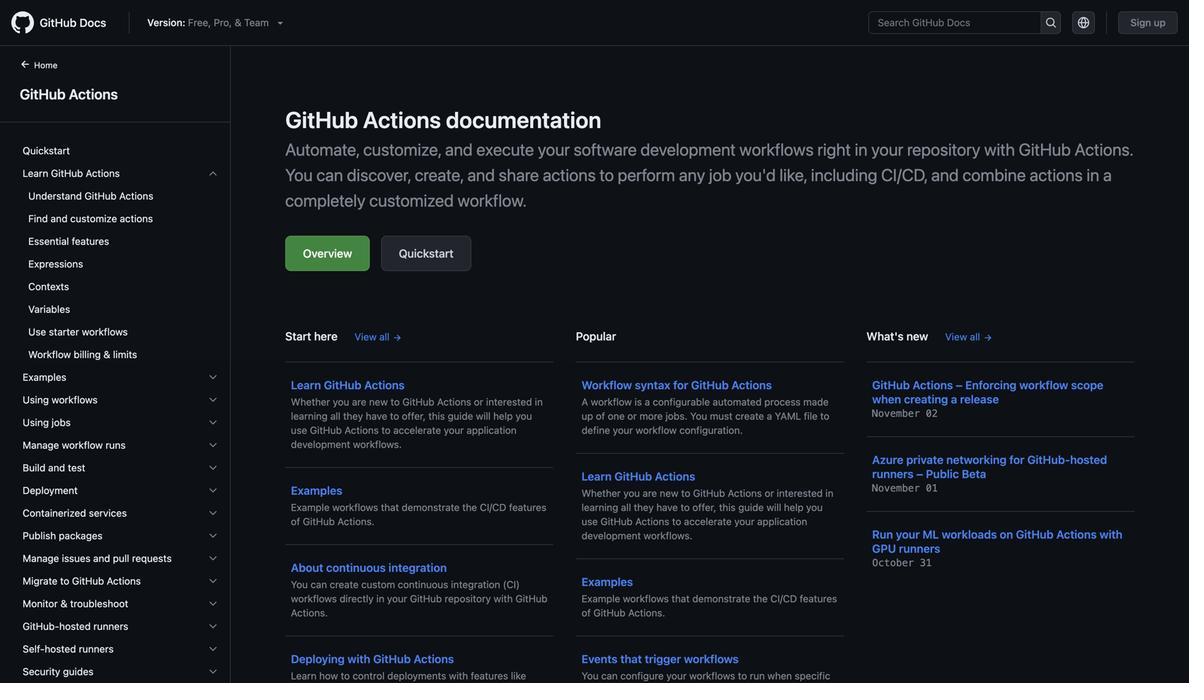 Task type: vqa. For each thing, say whether or not it's contained in the screenshot.
SET A MINIMUM MACHINE SPEC
no



Task type: locate. For each thing, give the bounding box(es) containing it.
your inside run your ml workloads on github actions with gpu runners october 31
[[896, 528, 920, 541]]

4 sc 9kayk9 0 image from the top
[[207, 508, 219, 519]]

what's
[[867, 330, 904, 343]]

2 vertical spatial or
[[765, 487, 774, 499]]

1 vertical spatial learning
[[582, 502, 618, 513]]

0 horizontal spatial examples
[[23, 371, 66, 383]]

application
[[467, 424, 517, 436], [757, 516, 807, 527]]

1 vertical spatial guide
[[738, 502, 764, 513]]

sc 9kayk9 0 image for github-hosted runners
[[207, 621, 219, 632]]

sc 9kayk9 0 image
[[207, 394, 219, 406], [207, 440, 219, 451], [207, 485, 219, 496], [207, 508, 219, 519], [207, 575, 219, 587], [207, 643, 219, 655]]

security guides
[[23, 666, 94, 677]]

learn github actions
[[23, 167, 120, 179]]

1 vertical spatial hosted
[[59, 620, 91, 632]]

3 sc 9kayk9 0 image from the top
[[207, 485, 219, 496]]

7 sc 9kayk9 0 image from the top
[[207, 598, 219, 609]]

guide
[[448, 410, 473, 422], [738, 502, 764, 513]]

1 vertical spatial that
[[672, 593, 690, 604]]

quickstart link
[[17, 139, 224, 162], [381, 236, 471, 271]]

– up release
[[956, 378, 963, 392]]

1 horizontal spatial when
[[872, 392, 901, 406]]

actions
[[69, 86, 118, 102], [363, 106, 441, 133], [86, 167, 120, 179], [119, 190, 153, 202], [364, 378, 405, 392], [732, 378, 772, 392], [913, 378, 953, 392], [437, 396, 471, 408], [345, 424, 379, 436], [655, 470, 695, 483], [728, 487, 762, 499], [635, 516, 669, 527], [1056, 528, 1097, 541], [107, 575, 141, 587], [414, 652, 454, 666]]

to inside deploying with github actions learn how to control deployments with features like
[[341, 670, 350, 682]]

example up events
[[582, 593, 620, 604]]

a
[[1103, 165, 1112, 185], [951, 392, 957, 406], [645, 396, 650, 408], [767, 410, 772, 422]]

you inside workflow syntax for github actions a workflow is a configurable automated process made up of one or more jobs. you must create a yaml file to define your workflow configuration.
[[690, 410, 707, 422]]

view all up enforcing
[[945, 331, 980, 343]]

0 vertical spatial hosted
[[1070, 453, 1107, 466]]

sc 9kayk9 0 image inside examples dropdown button
[[207, 372, 219, 383]]

actions inside workflow syntax for github actions a workflow is a configurable automated process made up of one or more jobs. you must create a yaml file to define your workflow configuration.
[[732, 378, 772, 392]]

& right pro,
[[235, 17, 242, 28]]

sc 9kayk9 0 image inside containerized services dropdown button
[[207, 508, 219, 519]]

1 view all from the left
[[355, 331, 389, 343]]

for up configurable
[[673, 378, 688, 392]]

2 sc 9kayk9 0 image from the top
[[207, 440, 219, 451]]

ci/cd,
[[881, 165, 928, 185]]

2 vertical spatial examples
[[582, 575, 633, 589]]

learn inside deploying with github actions learn how to control deployments with features like
[[291, 670, 317, 682]]

3 sc 9kayk9 0 image from the top
[[207, 417, 219, 428]]

overview link
[[285, 236, 370, 271]]

select language: current language is english image
[[1078, 17, 1090, 28]]

0 vertical spatial when
[[872, 392, 901, 406]]

sc 9kayk9 0 image for self-hosted runners
[[207, 643, 219, 655]]

november inside the github actions – enforcing workflow scope when creating a release november 02
[[872, 408, 920, 419]]

0 horizontal spatial guide
[[448, 410, 473, 422]]

search image
[[1045, 17, 1057, 28]]

1 horizontal spatial help
[[784, 502, 804, 513]]

actions inside the github actions – enforcing workflow scope when creating a release november 02
[[913, 378, 953, 392]]

1 vertical spatial this
[[719, 502, 736, 513]]

can up completely
[[316, 165, 343, 185]]

0 horizontal spatial &
[[60, 598, 67, 609]]

build and test
[[23, 462, 85, 474]]

sc 9kayk9 0 image inside security guides dropdown button
[[207, 666, 219, 677]]

can down events
[[601, 670, 618, 682]]

view all for start here
[[355, 331, 389, 343]]

whether down start here
[[291, 396, 330, 408]]

of up events
[[582, 607, 591, 619]]

define
[[582, 424, 610, 436]]

workflow syntax for github actions a workflow is a configurable automated process made up of one or more jobs. you must create a yaml file to define your workflow configuration.
[[582, 378, 830, 436]]

0 horizontal spatial ci/cd
[[480, 502, 506, 513]]

manage for manage workflow runs
[[23, 439, 59, 451]]

1 horizontal spatial that
[[620, 652, 642, 666]]

you down automate,
[[285, 165, 313, 185]]

sc 9kayk9 0 image inside learn github actions dropdown button
[[207, 168, 219, 179]]

0 vertical spatial create
[[735, 410, 764, 422]]

view all
[[355, 331, 389, 343], [945, 331, 980, 343]]

0 horizontal spatial integration
[[389, 561, 447, 574]]

understand github actions link
[[17, 185, 224, 207]]

workflow up a
[[582, 378, 632, 392]]

1 vertical spatial the
[[753, 593, 768, 604]]

your inside workflow syntax for github actions a workflow is a configurable automated process made up of one or more jobs. you must create a yaml file to define your workflow configuration.
[[613, 424, 633, 436]]

essential features
[[28, 235, 109, 247]]

& left limits at the bottom left
[[103, 349, 110, 360]]

about continuous integration you can create custom continuous integration (ci) workflows directly in your github repository with github actions.
[[291, 561, 548, 619]]

2 view all link from the left
[[945, 330, 993, 344]]

1 vertical spatial accelerate
[[684, 516, 732, 527]]

interested
[[486, 396, 532, 408], [777, 487, 823, 499]]

workflows.
[[353, 439, 402, 450], [644, 530, 693, 542]]

0 vertical spatial or
[[474, 396, 483, 408]]

1 vertical spatial help
[[784, 502, 804, 513]]

development inside github actions documentation automate, customize, and execute your software development workflows right in your repository with github actions. you can discover, create, and share actions to perform any job you'd like, including ci/cd, and combine actions in a completely customized workflow.
[[641, 139, 736, 159]]

find and customize actions
[[28, 213, 153, 224]]

create inside workflow syntax for github actions a workflow is a configurable automated process made up of one or more jobs. you must create a yaml file to define your workflow configuration.
[[735, 410, 764, 422]]

– down private
[[917, 467, 923, 481]]

0 vertical spatial learn github actions whether you are new to github actions or interested in learning all they have to offer, this guide will help you use github actions to accelerate your application development workflows.
[[291, 378, 543, 450]]

monitor & troubleshoot
[[23, 598, 128, 609]]

file
[[804, 410, 818, 422]]

gpu
[[872, 542, 896, 555]]

0 vertical spatial –
[[956, 378, 963, 392]]

0 vertical spatial examples example workflows that demonstrate the ci/cd features of github actions.
[[291, 484, 547, 527]]

1 horizontal spatial continuous
[[398, 579, 448, 590]]

1 vertical spatial –
[[917, 467, 923, 481]]

2 november from the top
[[872, 482, 920, 494]]

0 horizontal spatial github-
[[23, 620, 59, 632]]

creating
[[904, 392, 948, 406]]

actions down understand github actions link
[[120, 213, 153, 224]]

1 horizontal spatial accelerate
[[684, 516, 732, 527]]

migrate to github actions
[[23, 575, 141, 587]]

sc 9kayk9 0 image inside monitor & troubleshoot dropdown button
[[207, 598, 219, 609]]

of up define
[[596, 410, 605, 422]]

examples button
[[17, 366, 224, 389]]

can down about
[[311, 579, 327, 590]]

1 sc 9kayk9 0 image from the top
[[207, 168, 219, 179]]

0 horizontal spatial accelerate
[[393, 424, 441, 436]]

1 vertical spatial or
[[627, 410, 637, 422]]

workflow inside the github actions – enforcing workflow scope when creating a release november 02
[[1019, 378, 1068, 392]]

combine
[[963, 165, 1026, 185]]

1 view from the left
[[355, 331, 377, 343]]

manage for manage issues and pull requests
[[23, 552, 59, 564]]

expressions link
[[17, 253, 224, 275]]

workflow for syntax
[[582, 378, 632, 392]]

0 vertical spatial integration
[[389, 561, 447, 574]]

1 horizontal spatial this
[[719, 502, 736, 513]]

0 horizontal spatial workflow
[[28, 349, 71, 360]]

create inside about continuous integration you can create custom continuous integration (ci) workflows directly in your github repository with github actions.
[[330, 579, 359, 590]]

when inside the github actions – enforcing workflow scope when creating a release november 02
[[872, 392, 901, 406]]

2 manage from the top
[[23, 552, 59, 564]]

2 learn github actions element from the top
[[11, 185, 230, 366]]

workflow inside workflow syntax for github actions a workflow is a configurable automated process made up of one or more jobs. you must create a yaml file to define your workflow configuration.
[[582, 378, 632, 392]]

workflow down the use at top left
[[28, 349, 71, 360]]

process
[[764, 396, 801, 408]]

5 sc 9kayk9 0 image from the top
[[207, 575, 219, 587]]

github actions element
[[0, 57, 231, 683]]

1 vertical spatial quickstart link
[[381, 236, 471, 271]]

november down azure
[[872, 482, 920, 494]]

None search field
[[869, 11, 1061, 34]]

sc 9kayk9 0 image inside manage workflow runs dropdown button
[[207, 440, 219, 451]]

job
[[709, 165, 732, 185]]

actions
[[543, 165, 596, 185], [1030, 165, 1083, 185], [120, 213, 153, 224]]

and right ci/cd,
[[931, 165, 959, 185]]

actions right combine
[[1030, 165, 1083, 185]]

1 vertical spatial application
[[757, 516, 807, 527]]

2 horizontal spatial examples
[[582, 575, 633, 589]]

learn
[[23, 167, 48, 179], [291, 378, 321, 392], [582, 470, 612, 483], [291, 670, 317, 682]]

6 sc 9kayk9 0 image from the top
[[207, 553, 219, 564]]

1 horizontal spatial quickstart
[[399, 247, 454, 260]]

runners up 31
[[899, 542, 940, 555]]

completely
[[285, 190, 366, 210]]

view all right 'here'
[[355, 331, 389, 343]]

learn github actions whether you are new to github actions or interested in learning all they have to offer, this guide will help you use github actions to accelerate your application development workflows.
[[291, 378, 543, 450], [582, 470, 834, 542]]

1 vertical spatial use
[[582, 516, 598, 527]]

create up directly
[[330, 579, 359, 590]]

2 vertical spatial can
[[601, 670, 618, 682]]

0 vertical spatial github-
[[1027, 453, 1070, 466]]

november down creating
[[872, 408, 920, 419]]

the
[[462, 502, 477, 513], [753, 593, 768, 604]]

and left pull
[[93, 552, 110, 564]]

0 vertical spatial manage
[[23, 439, 59, 451]]

actions down software
[[543, 165, 596, 185]]

1 vertical spatial are
[[643, 487, 657, 499]]

1 vertical spatial workflow
[[582, 378, 632, 392]]

1 sc 9kayk9 0 image from the top
[[207, 394, 219, 406]]

you up configuration.
[[690, 410, 707, 422]]

a inside github actions documentation automate, customize, and execute your software development workflows right in your repository with github actions. you can discover, create, and share actions to perform any job you'd like, including ci/cd, and combine actions in a completely customized workflow.
[[1103, 165, 1112, 185]]

manage
[[23, 439, 59, 451], [23, 552, 59, 564]]

workflow billing & limits
[[28, 349, 137, 360]]

workflows inside about continuous integration you can create custom continuous integration (ci) workflows directly in your github repository with github actions.
[[291, 593, 337, 604]]

0 horizontal spatial offer,
[[402, 410, 426, 422]]

using jobs
[[23, 417, 71, 428]]

1 learn github actions element from the top
[[11, 162, 230, 366]]

1 horizontal spatial ci/cd
[[771, 593, 797, 604]]

october 31 element
[[872, 557, 932, 569]]

triangle down image
[[275, 17, 286, 28]]

directly
[[340, 593, 374, 604]]

sc 9kayk9 0 image inside build and test "dropdown button"
[[207, 462, 219, 474]]

2 view all from the left
[[945, 331, 980, 343]]

1 using from the top
[[23, 394, 49, 406]]

9 sc 9kayk9 0 image from the top
[[207, 666, 219, 677]]

azure private networking for github-hosted runners – public beta november 01
[[872, 453, 1107, 494]]

0 horizontal spatial repository
[[445, 593, 491, 604]]

0 vertical spatial offer,
[[402, 410, 426, 422]]

configurable
[[653, 396, 710, 408]]

1 vertical spatial offer,
[[693, 502, 716, 513]]

example up about
[[291, 502, 330, 513]]

when right run
[[768, 670, 792, 682]]

learn up understand on the top of page
[[23, 167, 48, 179]]

1 horizontal spatial create
[[735, 410, 764, 422]]

to inside "events that trigger workflows you can configure your workflows to run when specific"
[[738, 670, 747, 682]]

when inside "events that trigger workflows you can configure your workflows to run when specific"
[[768, 670, 792, 682]]

hosted inside azure private networking for github-hosted runners – public beta november 01
[[1070, 453, 1107, 466]]

1 horizontal spatial the
[[753, 593, 768, 604]]

to inside dropdown button
[[60, 575, 69, 587]]

0 horizontal spatial are
[[352, 396, 366, 408]]

github-
[[1027, 453, 1070, 466], [23, 620, 59, 632]]

1 vertical spatial learn github actions whether you are new to github actions or interested in learning all they have to offer, this guide will help you use github actions to accelerate your application development workflows.
[[582, 470, 834, 542]]

2 vertical spatial &
[[60, 598, 67, 609]]

learning
[[291, 410, 328, 422], [582, 502, 618, 513]]

including
[[811, 165, 877, 185]]

view right 'here'
[[355, 331, 377, 343]]

and inside "dropdown button"
[[48, 462, 65, 474]]

continuous up custom
[[326, 561, 386, 574]]

2 view from the left
[[945, 331, 967, 343]]

up down a
[[582, 410, 593, 422]]

you down events
[[582, 670, 599, 682]]

pull
[[113, 552, 129, 564]]

features
[[72, 235, 109, 247], [509, 502, 547, 513], [800, 593, 837, 604], [471, 670, 508, 682]]

configure
[[620, 670, 664, 682]]

quickstart link up understand github actions link
[[17, 139, 224, 162]]

for right networking
[[1009, 453, 1025, 466]]

sc 9kayk9 0 image inside using workflows dropdown button
[[207, 394, 219, 406]]

0 horizontal spatial that
[[381, 502, 399, 513]]

1 vertical spatial have
[[656, 502, 678, 513]]

sc 9kayk9 0 image inside the using jobs dropdown button
[[207, 417, 219, 428]]

issues
[[62, 552, 90, 564]]

github inside the github actions – enforcing workflow scope when creating a release november 02
[[872, 378, 910, 392]]

sc 9kayk9 0 image inside deployment dropdown button
[[207, 485, 219, 496]]

1 vertical spatial of
[[291, 516, 300, 527]]

0 vertical spatial using
[[23, 394, 49, 406]]

runners up the guides
[[79, 643, 114, 655]]

you down about
[[291, 579, 308, 590]]

configuration.
[[679, 424, 743, 436]]

8 sc 9kayk9 0 image from the top
[[207, 621, 219, 632]]

sc 9kayk9 0 image for security guides
[[207, 666, 219, 677]]

workflow
[[1019, 378, 1068, 392], [591, 396, 632, 408], [636, 424, 677, 436], [62, 439, 103, 451]]

november for when
[[872, 408, 920, 419]]

1 november from the top
[[872, 408, 920, 419]]

runners down monitor & troubleshoot dropdown button on the left
[[93, 620, 128, 632]]

2 using from the top
[[23, 417, 49, 428]]

you inside "events that trigger workflows you can configure your workflows to run when specific"
[[582, 670, 599, 682]]

0 vertical spatial can
[[316, 165, 343, 185]]

whether down define
[[582, 487, 621, 499]]

workflow for billing
[[28, 349, 71, 360]]

or inside workflow syntax for github actions a workflow is a configurable automated process made up of one or more jobs. you must create a yaml file to define your workflow configuration.
[[627, 410, 637, 422]]

offer,
[[402, 410, 426, 422], [693, 502, 716, 513]]

of up about
[[291, 516, 300, 527]]

automate,
[[285, 139, 359, 159]]

starter
[[49, 326, 79, 338]]

1 horizontal spatial new
[[660, 487, 679, 499]]

1 vertical spatial &
[[103, 349, 110, 360]]

they
[[343, 410, 363, 422], [634, 502, 654, 513]]

4 sc 9kayk9 0 image from the top
[[207, 462, 219, 474]]

integration left (ci)
[[451, 579, 500, 590]]

have
[[366, 410, 387, 422], [656, 502, 678, 513]]

manage up migrate
[[23, 552, 59, 564]]

2 horizontal spatial new
[[907, 330, 928, 343]]

when up november 02 element
[[872, 392, 901, 406]]

2 horizontal spatial of
[[596, 410, 605, 422]]

1 manage from the top
[[23, 439, 59, 451]]

workflow left scope
[[1019, 378, 1068, 392]]

quickstart up 'learn github actions'
[[23, 145, 70, 156]]

for
[[673, 378, 688, 392], [1009, 453, 1025, 466]]

2 vertical spatial development
[[582, 530, 641, 542]]

sc 9kayk9 0 image inside migrate to github actions dropdown button
[[207, 575, 219, 587]]

0 horizontal spatial of
[[291, 516, 300, 527]]

sc 9kayk9 0 image inside manage issues and pull requests dropdown button
[[207, 553, 219, 564]]

continuous right custom
[[398, 579, 448, 590]]

github inside workflow syntax for github actions a workflow is a configurable automated process made up of one or more jobs. you must create a yaml file to define your workflow configuration.
[[691, 378, 729, 392]]

when
[[872, 392, 901, 406], [768, 670, 792, 682]]

learn down define
[[582, 470, 612, 483]]

workflow inside learn github actions element
[[28, 349, 71, 360]]

free,
[[188, 17, 211, 28]]

actions. inside about continuous integration you can create custom continuous integration (ci) workflows directly in your github repository with github actions.
[[291, 607, 328, 619]]

0 vertical spatial have
[[366, 410, 387, 422]]

contexts link
[[17, 275, 224, 298]]

view right what's new
[[945, 331, 967, 343]]

workflow up test
[[62, 439, 103, 451]]

are
[[352, 396, 366, 408], [643, 487, 657, 499]]

popular
[[576, 330, 616, 343]]

manage down using jobs
[[23, 439, 59, 451]]

sc 9kayk9 0 image
[[207, 168, 219, 179], [207, 372, 219, 383], [207, 417, 219, 428], [207, 462, 219, 474], [207, 530, 219, 542], [207, 553, 219, 564], [207, 598, 219, 609], [207, 621, 219, 632], [207, 666, 219, 677]]

sc 9kayk9 0 image for using workflows
[[207, 394, 219, 406]]

ml
[[923, 528, 939, 541]]

using left jobs in the left of the page
[[23, 417, 49, 428]]

1 view all link from the left
[[355, 330, 402, 344]]

1 horizontal spatial will
[[767, 502, 781, 513]]

on
[[1000, 528, 1013, 541]]

learn github actions element containing learn github actions
[[11, 162, 230, 366]]

using for using jobs
[[23, 417, 49, 428]]

quickstart link down customized
[[381, 236, 471, 271]]

that inside "events that trigger workflows you can configure your workflows to run when specific"
[[620, 652, 642, 666]]

using for using workflows
[[23, 394, 49, 406]]

create,
[[415, 165, 464, 185]]

sc 9kayk9 0 image for migrate to github actions
[[207, 575, 219, 587]]

features inside deploying with github actions learn how to control deployments with features like
[[471, 670, 508, 682]]

guides
[[63, 666, 94, 677]]

github-hosted runners button
[[17, 615, 224, 638]]

workflow inside dropdown button
[[62, 439, 103, 451]]

in
[[855, 139, 868, 159], [1087, 165, 1099, 185], [535, 396, 543, 408], [826, 487, 834, 499], [376, 593, 384, 604]]

sc 9kayk9 0 image inside github-hosted runners dropdown button
[[207, 621, 219, 632]]

2 horizontal spatial &
[[235, 17, 242, 28]]

0 horizontal spatial continuous
[[326, 561, 386, 574]]

view all link right 'here'
[[355, 330, 402, 344]]

5 sc 9kayk9 0 image from the top
[[207, 530, 219, 542]]

workflows inside github actions documentation automate, customize, and execute your software development workflows right in your repository with github actions. you can discover, create, and share actions to perform any job you'd like, including ci/cd, and combine actions in a completely customized workflow.
[[740, 139, 814, 159]]

find
[[28, 213, 48, 224]]

2 vertical spatial that
[[620, 652, 642, 666]]

view all link up enforcing
[[945, 330, 993, 344]]

containerized
[[23, 507, 86, 519]]

1 horizontal spatial application
[[757, 516, 807, 527]]

learn down deploying
[[291, 670, 317, 682]]

will
[[476, 410, 491, 422], [767, 502, 781, 513]]

1 vertical spatial quickstart
[[399, 247, 454, 260]]

repository
[[907, 139, 981, 159], [445, 593, 491, 604]]

sc 9kayk9 0 image for monitor & troubleshoot
[[207, 598, 219, 609]]

&
[[235, 17, 242, 28], [103, 349, 110, 360], [60, 598, 67, 609]]

sc 9kayk9 0 image for publish packages
[[207, 530, 219, 542]]

actions inside run your ml workloads on github actions with gpu runners october 31
[[1056, 528, 1097, 541]]

quickstart
[[23, 145, 70, 156], [399, 247, 454, 260]]

2 sc 9kayk9 0 image from the top
[[207, 372, 219, 383]]

features inside learn github actions element
[[72, 235, 109, 247]]

november inside azure private networking for github-hosted runners – public beta november 01
[[872, 482, 920, 494]]

up
[[1154, 17, 1166, 28], [582, 410, 593, 422]]

create down automated
[[735, 410, 764, 422]]

a
[[582, 396, 588, 408]]

1 vertical spatial example
[[582, 593, 620, 604]]

discover,
[[347, 165, 411, 185]]

manage inside manage issues and pull requests dropdown button
[[23, 552, 59, 564]]

here
[[314, 330, 338, 343]]

up right sign
[[1154, 17, 1166, 28]]

1 vertical spatial manage
[[23, 552, 59, 564]]

sc 9kayk9 0 image inside self-hosted runners dropdown button
[[207, 643, 219, 655]]

1 horizontal spatial or
[[627, 410, 637, 422]]

find and customize actions link
[[17, 207, 224, 230]]

sc 9kayk9 0 image inside publish packages dropdown button
[[207, 530, 219, 542]]

runners inside run your ml workloads on github actions with gpu runners october 31
[[899, 542, 940, 555]]

for inside azure private networking for github-hosted runners – public beta november 01
[[1009, 453, 1025, 466]]

customize,
[[363, 139, 441, 159]]

that
[[381, 502, 399, 513], [672, 593, 690, 604], [620, 652, 642, 666]]

home
[[34, 60, 58, 70]]

6 sc 9kayk9 0 image from the top
[[207, 643, 219, 655]]

quickstart down customized
[[399, 247, 454, 260]]

0 vertical spatial use
[[291, 424, 307, 436]]

and left test
[[48, 462, 65, 474]]

0 horizontal spatial learn github actions whether you are new to github actions or interested in learning all they have to offer, this guide will help you use github actions to accelerate your application development workflows.
[[291, 378, 543, 450]]

integration up custom
[[389, 561, 447, 574]]

1 horizontal spatial github-
[[1027, 453, 1070, 466]]

manage inside manage workflow runs dropdown button
[[23, 439, 59, 451]]

using up using jobs
[[23, 394, 49, 406]]

events
[[582, 652, 618, 666]]

sc 9kayk9 0 image for examples
[[207, 372, 219, 383]]

development
[[641, 139, 736, 159], [291, 439, 350, 450], [582, 530, 641, 542]]

learn github actions element
[[11, 162, 230, 366], [11, 185, 230, 366]]

& right "monitor"
[[60, 598, 67, 609]]

november 01 element
[[872, 482, 938, 494]]

runners down azure
[[872, 467, 914, 481]]

november 02 element
[[872, 408, 938, 419]]

variables
[[28, 303, 70, 315]]

can
[[316, 165, 343, 185], [311, 579, 327, 590], [601, 670, 618, 682]]

sc 9kayk9 0 image for deployment
[[207, 485, 219, 496]]



Task type: describe. For each thing, give the bounding box(es) containing it.
enforcing
[[965, 378, 1017, 392]]

your inside "events that trigger workflows you can configure your workflows to run when specific"
[[666, 670, 687, 682]]

must
[[710, 410, 733, 422]]

monitor & troubleshoot button
[[17, 592, 224, 615]]

1 horizontal spatial up
[[1154, 17, 1166, 28]]

1 horizontal spatial of
[[582, 607, 591, 619]]

github actions link
[[17, 84, 213, 105]]

sign
[[1131, 17, 1151, 28]]

for inside workflow syntax for github actions a workflow is a configurable automated process made up of one or more jobs. you must create a yaml file to define your workflow configuration.
[[673, 378, 688, 392]]

1 horizontal spatial quickstart link
[[381, 236, 471, 271]]

can inside "events that trigger workflows you can configure your workflows to run when specific"
[[601, 670, 618, 682]]

use starter workflows link
[[17, 321, 224, 343]]

0 vertical spatial new
[[907, 330, 928, 343]]

can inside github actions documentation automate, customize, and execute your software development workflows right in your repository with github actions. you can discover, create, and share actions to perform any job you'd like, including ci/cd, and combine actions in a completely customized workflow.
[[316, 165, 343, 185]]

with inside about continuous integration you can create custom continuous integration (ci) workflows directly in your github repository with github actions.
[[494, 593, 513, 604]]

billing
[[74, 349, 101, 360]]

1 vertical spatial examples
[[291, 484, 342, 497]]

sc 9kayk9 0 image for manage issues and pull requests
[[207, 553, 219, 564]]

you'd
[[735, 165, 776, 185]]

0 horizontal spatial examples example workflows that demonstrate the ci/cd features of github actions.
[[291, 484, 547, 527]]

0 vertical spatial guide
[[448, 410, 473, 422]]

0 vertical spatial demonstrate
[[402, 502, 460, 513]]

workflow down more
[[636, 424, 677, 436]]

sc 9kayk9 0 image for using jobs
[[207, 417, 219, 428]]

specific
[[795, 670, 830, 682]]

0 horizontal spatial or
[[474, 396, 483, 408]]

overview
[[303, 247, 352, 260]]

1 horizontal spatial are
[[643, 487, 657, 499]]

repository inside about continuous integration you can create custom continuous integration (ci) workflows directly in your github repository with github actions.
[[445, 593, 491, 604]]

made
[[803, 396, 829, 408]]

0 vertical spatial help
[[493, 410, 513, 422]]

2 horizontal spatial actions
[[1030, 165, 1083, 185]]

0 vertical spatial will
[[476, 410, 491, 422]]

0 vertical spatial continuous
[[326, 561, 386, 574]]

0 horizontal spatial actions
[[120, 213, 153, 224]]

you inside github actions documentation automate, customize, and execute your software development workflows right in your repository with github actions. you can discover, create, and share actions to perform any job you'd like, including ci/cd, and combine actions in a completely customized workflow.
[[285, 165, 313, 185]]

to inside workflow syntax for github actions a workflow is a configurable automated process made up of one or more jobs. you must create a yaml file to define your workflow configuration.
[[820, 410, 830, 422]]

azure
[[872, 453, 904, 466]]

deployment
[[23, 485, 78, 496]]

github- inside dropdown button
[[23, 620, 59, 632]]

of inside workflow syntax for github actions a workflow is a configurable automated process made up of one or more jobs. you must create a yaml file to define your workflow configuration.
[[596, 410, 605, 422]]

0 vertical spatial are
[[352, 396, 366, 408]]

what's new
[[867, 330, 928, 343]]

and inside dropdown button
[[93, 552, 110, 564]]

sign up link
[[1119, 11, 1178, 34]]

october
[[872, 557, 914, 569]]

sc 9kayk9 0 image for build and test
[[207, 462, 219, 474]]

(ci)
[[503, 579, 520, 590]]

workflow billing & limits link
[[17, 343, 224, 366]]

private
[[906, 453, 944, 466]]

learn github actions element containing understand github actions
[[11, 185, 230, 366]]

31
[[920, 557, 932, 569]]

understand github actions
[[28, 190, 153, 202]]

docs
[[79, 16, 106, 29]]

release
[[960, 392, 999, 406]]

understand
[[28, 190, 82, 202]]

containerized services button
[[17, 502, 224, 525]]

1 horizontal spatial have
[[656, 502, 678, 513]]

actions inside github actions documentation automate, customize, and execute your software development workflows right in your repository with github actions. you can discover, create, and share actions to perform any job you'd like, including ci/cd, and combine actions in a completely customized workflow.
[[363, 106, 441, 133]]

learn inside dropdown button
[[23, 167, 48, 179]]

examples inside examples dropdown button
[[23, 371, 66, 383]]

0 horizontal spatial this
[[428, 410, 445, 422]]

monitor
[[23, 598, 58, 609]]

github docs
[[40, 16, 106, 29]]

workflow.
[[458, 190, 527, 210]]

self-hosted runners
[[23, 643, 114, 655]]

with inside run your ml workloads on github actions with gpu runners october 31
[[1100, 528, 1123, 541]]

0 horizontal spatial have
[[366, 410, 387, 422]]

essential features link
[[17, 230, 224, 253]]

self-
[[23, 643, 45, 655]]

contexts
[[28, 281, 69, 292]]

manage issues and pull requests
[[23, 552, 172, 564]]

version: free, pro, & team
[[147, 17, 269, 28]]

quickstart inside github actions element
[[23, 145, 70, 156]]

build
[[23, 462, 45, 474]]

and right find
[[51, 213, 68, 224]]

0 vertical spatial that
[[381, 502, 399, 513]]

0 vertical spatial learning
[[291, 410, 328, 422]]

0 vertical spatial the
[[462, 502, 477, 513]]

limits
[[113, 349, 137, 360]]

repository inside github actions documentation automate, customize, and execute your software development workflows right in your repository with github actions. you can discover, create, and share actions to perform any job you'd like, including ci/cd, and combine actions in a completely customized workflow.
[[907, 139, 981, 159]]

execute
[[476, 139, 534, 159]]

0 vertical spatial they
[[343, 410, 363, 422]]

sc 9kayk9 0 image for learn github actions
[[207, 168, 219, 179]]

0 horizontal spatial whether
[[291, 396, 330, 408]]

a inside the github actions – enforcing workflow scope when creating a release november 02
[[951, 392, 957, 406]]

01
[[926, 482, 938, 494]]

in inside about continuous integration you can create custom continuous integration (ci) workflows directly in your github repository with github actions.
[[376, 593, 384, 604]]

0 horizontal spatial workflows.
[[353, 439, 402, 450]]

1 vertical spatial new
[[369, 396, 388, 408]]

02
[[926, 408, 938, 419]]

1 vertical spatial development
[[291, 439, 350, 450]]

github actions documentation automate, customize, and execute your software development workflows right in your repository with github actions. you can discover, create, and share actions to perform any job you'd like, including ci/cd, and combine actions in a completely customized workflow.
[[285, 106, 1133, 210]]

deploying
[[291, 652, 345, 666]]

with inside github actions documentation automate, customize, and execute your software development workflows right in your repository with github actions. you can discover, create, and share actions to perform any job you'd like, including ci/cd, and combine actions in a completely customized workflow.
[[984, 139, 1015, 159]]

events that trigger workflows you can configure your workflows to run when specific
[[582, 652, 830, 683]]

github- inside azure private networking for github-hosted runners – public beta november 01
[[1027, 453, 1070, 466]]

view all link for what's new
[[945, 330, 993, 344]]

and up the create,
[[445, 139, 473, 159]]

view for start here
[[355, 331, 377, 343]]

packages
[[59, 530, 103, 542]]

1 horizontal spatial whether
[[582, 487, 621, 499]]

& inside learn github actions element
[[103, 349, 110, 360]]

use starter workflows
[[28, 326, 128, 338]]

runs
[[106, 439, 126, 451]]

0 horizontal spatial quickstart link
[[17, 139, 224, 162]]

github docs link
[[11, 11, 118, 34]]

workflows inside using workflows dropdown button
[[52, 394, 98, 406]]

learn github actions button
[[17, 162, 224, 185]]

containerized services
[[23, 507, 127, 519]]

migrate to github actions button
[[17, 570, 224, 592]]

1 horizontal spatial guide
[[738, 502, 764, 513]]

github inside deploying with github actions learn how to control deployments with features like
[[373, 652, 411, 666]]

troubleshoot
[[70, 598, 128, 609]]

can inside about continuous integration you can create custom continuous integration (ci) workflows directly in your github repository with github actions.
[[311, 579, 327, 590]]

manage workflow runs
[[23, 439, 126, 451]]

1 horizontal spatial integration
[[451, 579, 500, 590]]

0 horizontal spatial interested
[[486, 396, 532, 408]]

start here
[[285, 330, 338, 343]]

github inside run your ml workloads on github actions with gpu runners october 31
[[1016, 528, 1054, 541]]

– inside the github actions – enforcing workflow scope when creating a release november 02
[[956, 378, 963, 392]]

view all link for start here
[[355, 330, 402, 344]]

jobs
[[52, 417, 71, 428]]

1 horizontal spatial actions
[[543, 165, 596, 185]]

syntax
[[635, 378, 670, 392]]

software
[[574, 139, 637, 159]]

run
[[750, 670, 765, 682]]

1 horizontal spatial demonstrate
[[692, 593, 750, 604]]

1 horizontal spatial use
[[582, 516, 598, 527]]

customized
[[369, 190, 454, 210]]

1 vertical spatial will
[[767, 502, 781, 513]]

to inside github actions documentation automate, customize, and execute your software development workflows right in your repository with github actions. you can discover, create, and share actions to perform any job you'd like, including ci/cd, and combine actions in a completely customized workflow.
[[600, 165, 614, 185]]

test
[[68, 462, 85, 474]]

deployments
[[387, 670, 446, 682]]

like
[[511, 670, 526, 682]]

hosted for github-hosted runners
[[59, 620, 91, 632]]

your inside about continuous integration you can create custom continuous integration (ci) workflows directly in your github repository with github actions.
[[387, 593, 407, 604]]

hosted for self-hosted runners
[[45, 643, 76, 655]]

actions inside deploying with github actions learn how to control deployments with features like
[[414, 652, 454, 666]]

runners inside azure private networking for github-hosted runners – public beta november 01
[[872, 467, 914, 481]]

pro,
[[214, 17, 232, 28]]

github actions – enforcing workflow scope when creating a release november 02
[[872, 378, 1104, 419]]

0 vertical spatial application
[[467, 424, 517, 436]]

build and test button
[[17, 457, 224, 479]]

and up workflow.
[[467, 165, 495, 185]]

1 horizontal spatial interested
[[777, 487, 823, 499]]

yaml
[[775, 410, 801, 422]]

1 horizontal spatial workflows.
[[644, 530, 693, 542]]

sc 9kayk9 0 image for manage workflow runs
[[207, 440, 219, 451]]

documentation
[[446, 106, 601, 133]]

view for what's new
[[945, 331, 967, 343]]

run
[[872, 528, 893, 541]]

0 vertical spatial ci/cd
[[480, 502, 506, 513]]

sc 9kayk9 0 image for containerized services
[[207, 508, 219, 519]]

manage workflow runs button
[[17, 434, 224, 457]]

manage issues and pull requests button
[[17, 547, 224, 570]]

1 horizontal spatial examples example workflows that demonstrate the ci/cd features of github actions.
[[582, 575, 837, 619]]

variables link
[[17, 298, 224, 321]]

using workflows button
[[17, 389, 224, 411]]

1 horizontal spatial learning
[[582, 502, 618, 513]]

november for runners
[[872, 482, 920, 494]]

2 horizontal spatial that
[[672, 593, 690, 604]]

Search GitHub Docs search field
[[869, 12, 1041, 33]]

workflow up one
[[591, 396, 632, 408]]

– inside azure private networking for github-hosted runners – public beta november 01
[[917, 467, 923, 481]]

any
[[679, 165, 705, 185]]

requests
[[132, 552, 172, 564]]

like,
[[780, 165, 807, 185]]

actions. inside github actions documentation automate, customize, and execute your software development workflows right in your repository with github actions. you can discover, create, and share actions to perform any job you'd like, including ci/cd, and combine actions in a completely customized workflow.
[[1075, 139, 1133, 159]]

you inside about continuous integration you can create custom continuous integration (ci) workflows directly in your github repository with github actions.
[[291, 579, 308, 590]]

up inside workflow syntax for github actions a workflow is a configurable automated process made up of one or more jobs. you must create a yaml file to define your workflow configuration.
[[582, 410, 593, 422]]

workflows inside use starter workflows link
[[82, 326, 128, 338]]

learn down start here
[[291, 378, 321, 392]]

self-hosted runners button
[[17, 638, 224, 660]]

1 horizontal spatial learn github actions whether you are new to github actions or interested in learning all they have to offer, this guide will help you use github actions to accelerate your application development workflows.
[[582, 470, 834, 542]]

0 vertical spatial example
[[291, 502, 330, 513]]

one
[[608, 410, 625, 422]]

2 horizontal spatial or
[[765, 487, 774, 499]]

1 vertical spatial ci/cd
[[771, 593, 797, 604]]

view all for what's new
[[945, 331, 980, 343]]

2 vertical spatial new
[[660, 487, 679, 499]]

& inside dropdown button
[[60, 598, 67, 609]]

1 horizontal spatial they
[[634, 502, 654, 513]]

publish packages
[[23, 530, 103, 542]]

home link
[[14, 59, 80, 73]]



